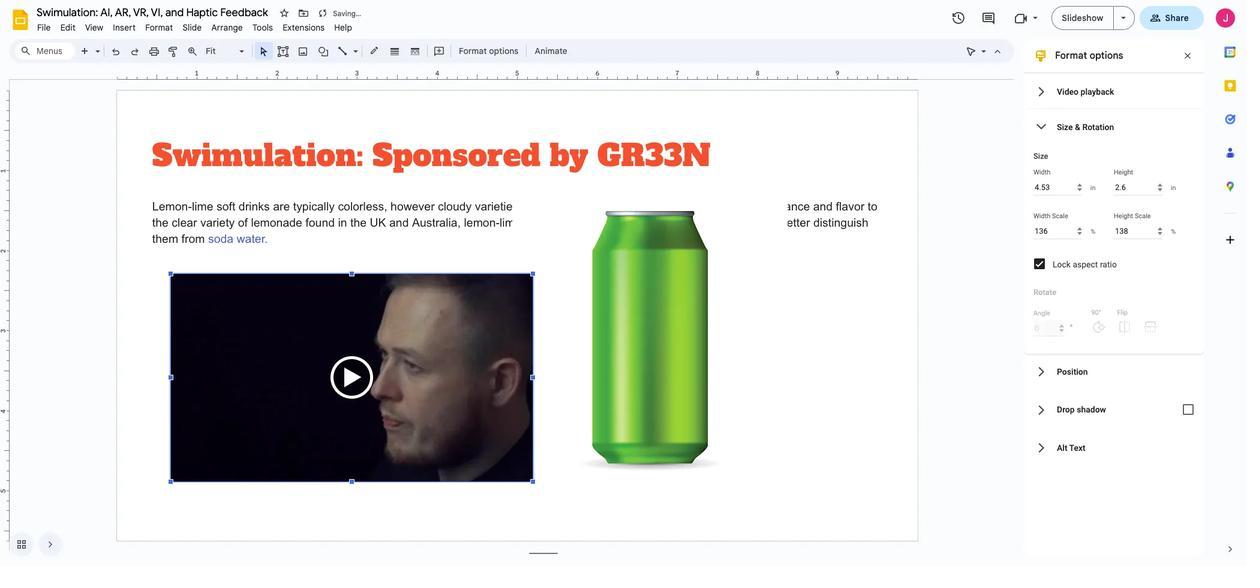 Task type: vqa. For each thing, say whether or not it's contained in the screenshot.
Animate button at the top left
yes



Task type: describe. For each thing, give the bounding box(es) containing it.
options inside button
[[489, 46, 519, 56]]

angle
[[1034, 310, 1051, 317]]

% for height scale
[[1171, 228, 1176, 236]]

extensions menu item
[[278, 20, 330, 35]]

shape image
[[317, 43, 330, 59]]

Zoom field
[[202, 43, 250, 60]]

height scale
[[1114, 212, 1151, 220]]

size for size & rotation
[[1057, 122, 1073, 132]]

toggle shadow image
[[1177, 398, 1201, 422]]

size for size
[[1034, 152, 1049, 161]]

video playback tab
[[1024, 74, 1204, 109]]

&
[[1075, 122, 1081, 132]]

animate
[[535, 46, 568, 56]]

slideshow
[[1062, 13, 1104, 23]]

width scale
[[1034, 212, 1068, 220]]

format options application
[[0, 0, 1247, 566]]

format inside section
[[1055, 50, 1087, 62]]

lock aspect ratio
[[1053, 260, 1117, 269]]

format inside button
[[459, 46, 487, 56]]

animate button
[[529, 42, 573, 60]]

saving… button
[[314, 5, 364, 22]]

tab list inside the menu bar banner
[[1214, 35, 1247, 533]]

insert
[[113, 22, 136, 33]]

flip
[[1117, 309, 1128, 317]]

Width, measured in inches. Value must be between 0.01 and 58712 text field
[[1034, 179, 1082, 196]]

size & rotation
[[1057, 122, 1114, 132]]

insert image image
[[296, 43, 310, 59]]

help menu item
[[330, 20, 357, 35]]

alt text
[[1057, 443, 1086, 453]]

file menu item
[[32, 20, 56, 35]]

width for width
[[1034, 169, 1051, 176]]

°
[[1070, 323, 1073, 333]]

edit
[[60, 22, 76, 33]]

share
[[1166, 13, 1189, 23]]

size & rotation tab
[[1024, 109, 1204, 145]]

rotation
[[1083, 122, 1114, 132]]

mode and view toolbar
[[962, 39, 1007, 63]]

alt
[[1057, 443, 1068, 453]]

start slideshow (⌘+enter) image
[[1121, 17, 1126, 19]]

tools menu item
[[248, 20, 278, 35]]

height for height
[[1114, 169, 1134, 176]]

format menu item
[[141, 20, 178, 35]]

text
[[1070, 443, 1086, 453]]

navigation inside format options application
[[0, 523, 62, 566]]

in for width
[[1091, 184, 1096, 192]]

Star checkbox
[[276, 5, 293, 22]]

position tab
[[1024, 354, 1204, 389]]

file
[[37, 22, 51, 33]]

playback
[[1081, 87, 1114, 96]]

slide menu item
[[178, 20, 207, 35]]

new slide with layout image
[[92, 43, 100, 47]]

alt text tab
[[1024, 430, 1204, 466]]

drop shadow tab
[[1024, 389, 1204, 430]]



Task type: locate. For each thing, give the bounding box(es) containing it.
% for width scale
[[1091, 228, 1096, 236]]

border weight option
[[388, 43, 402, 59]]

view menu item
[[80, 20, 108, 35]]

view
[[85, 22, 103, 33]]

1 scale from the left
[[1052, 212, 1068, 220]]

format inside menu item
[[145, 22, 173, 33]]

insert menu item
[[108, 20, 141, 35]]

options up video playback tab
[[1090, 50, 1124, 62]]

format options button
[[454, 42, 524, 60]]

main toolbar
[[74, 42, 574, 60]]

ratio
[[1100, 260, 1117, 269]]

border dash option
[[408, 43, 422, 59]]

share button
[[1140, 6, 1204, 30]]

saving…
[[333, 9, 361, 18]]

2 in from the left
[[1171, 184, 1176, 192]]

scale for height scale
[[1135, 212, 1151, 220]]

size
[[1057, 122, 1073, 132], [1034, 152, 1049, 161]]

arrange
[[211, 22, 243, 33]]

video playback
[[1057, 87, 1114, 96]]

1 height from the top
[[1114, 169, 1134, 176]]

1 horizontal spatial options
[[1090, 50, 1124, 62]]

2 height from the top
[[1114, 212, 1134, 220]]

width up width scale, measured in percents. value must be between 0.9 and 1763151 text box
[[1034, 212, 1051, 220]]

shadow
[[1077, 405, 1106, 415]]

width
[[1034, 169, 1051, 176], [1034, 212, 1051, 220]]

Height Scale, measured in percents. Value must be between 0.9 and 3123028 text field
[[1114, 223, 1163, 239]]

0 horizontal spatial in
[[1091, 184, 1096, 192]]

format options
[[459, 46, 519, 56], [1055, 50, 1124, 62]]

% right height scale, measured in percents. value must be between 0.9 and 3123028 text box
[[1171, 228, 1176, 236]]

1 in from the left
[[1091, 184, 1096, 192]]

border color: transparent image
[[368, 43, 381, 58]]

% up "aspect"
[[1091, 228, 1096, 236]]

0 horizontal spatial format
[[145, 22, 173, 33]]

0 vertical spatial width
[[1034, 169, 1051, 176]]

slideshow button
[[1052, 6, 1114, 30]]

format up "video"
[[1055, 50, 1087, 62]]

90°
[[1092, 309, 1102, 317]]

help
[[334, 22, 352, 33]]

format
[[145, 22, 173, 33], [459, 46, 487, 56], [1055, 50, 1087, 62]]

menu bar banner
[[0, 0, 1247, 566]]

1 % from the left
[[1091, 228, 1096, 236]]

size inside "tab"
[[1057, 122, 1073, 132]]

lock
[[1053, 260, 1071, 269]]

2 horizontal spatial format
[[1055, 50, 1087, 62]]

options
[[489, 46, 519, 56], [1090, 50, 1124, 62]]

format down 'rename' text box
[[145, 22, 173, 33]]

format options inside section
[[1055, 50, 1124, 62]]

size up the width, measured in inches. value must be between 0.01 and 58712 text box
[[1034, 152, 1049, 161]]

in right 'height, measured in inches. value must be between 0.01 and 58712' text box
[[1171, 184, 1176, 192]]

height
[[1114, 169, 1134, 176], [1114, 212, 1134, 220]]

Width Scale, measured in percents. Value must be between 0.9 and 1763151 text field
[[1034, 223, 1082, 239]]

height up 'height, measured in inches. value must be between 0.01 and 58712' text box
[[1114, 169, 1134, 176]]

edit menu item
[[56, 20, 80, 35]]

1 horizontal spatial size
[[1057, 122, 1073, 132]]

options inside section
[[1090, 50, 1124, 62]]

in for height
[[1171, 184, 1176, 192]]

scale for width scale
[[1052, 212, 1068, 220]]

in right the width, measured in inches. value must be between 0.01 and 58712 text box
[[1091, 184, 1096, 192]]

in
[[1091, 184, 1096, 192], [1171, 184, 1176, 192]]

1 horizontal spatial format
[[459, 46, 487, 56]]

format options inside button
[[459, 46, 519, 56]]

0 horizontal spatial size
[[1034, 152, 1049, 161]]

0 horizontal spatial options
[[489, 46, 519, 56]]

width up the width, measured in inches. value must be between 0.01 and 58712 text box
[[1034, 169, 1051, 176]]

1 vertical spatial height
[[1114, 212, 1134, 220]]

0 vertical spatial height
[[1114, 169, 1134, 176]]

Zoom text field
[[204, 43, 238, 59]]

1 horizontal spatial format options
[[1055, 50, 1124, 62]]

0 vertical spatial size
[[1057, 122, 1073, 132]]

navigation
[[0, 523, 62, 566]]

1 horizontal spatial scale
[[1135, 212, 1151, 220]]

Rename text field
[[32, 5, 275, 19]]

1 width from the top
[[1034, 169, 1051, 176]]

2 scale from the left
[[1135, 212, 1151, 220]]

1 vertical spatial size
[[1034, 152, 1049, 161]]

0 horizontal spatial format options
[[459, 46, 519, 56]]

Toggle shadow checkbox
[[1177, 398, 1201, 422]]

menu bar
[[32, 16, 357, 35]]

1 horizontal spatial %
[[1171, 228, 1176, 236]]

extensions
[[283, 22, 325, 33]]

Lock aspect ratio checkbox
[[1034, 259, 1045, 269]]

%
[[1091, 228, 1096, 236], [1171, 228, 1176, 236]]

1 vertical spatial width
[[1034, 212, 1051, 220]]

format right border dash option
[[459, 46, 487, 56]]

tab list
[[1214, 35, 1247, 533]]

height for height scale
[[1114, 212, 1134, 220]]

0 horizontal spatial scale
[[1052, 212, 1068, 220]]

arrange menu item
[[207, 20, 248, 35]]

width for width scale
[[1034, 212, 1051, 220]]

menu bar containing file
[[32, 16, 357, 35]]

Height, measured in inches. Value must be between 0.01 and 58712 text field
[[1114, 179, 1163, 196]]

drop shadow
[[1057, 405, 1106, 415]]

tools
[[253, 22, 273, 33]]

format options section
[[1024, 39, 1204, 557]]

height up height scale, measured in percents. value must be between 0.9 and 3123028 text box
[[1114, 212, 1134, 220]]

scale up height scale, measured in percents. value must be between 0.9 and 3123028 text box
[[1135, 212, 1151, 220]]

2 width from the top
[[1034, 212, 1051, 220]]

slide
[[183, 22, 202, 33]]

size left &
[[1057, 122, 1073, 132]]

Angle, measured in degrees. Value must be between 0 and 360 text field
[[1034, 320, 1064, 337]]

options left animate at the left of the page
[[489, 46, 519, 56]]

menu bar inside the menu bar banner
[[32, 16, 357, 35]]

1 horizontal spatial in
[[1171, 184, 1176, 192]]

scale
[[1052, 212, 1068, 220], [1135, 212, 1151, 220]]

scale up width scale, measured in percents. value must be between 0.9 and 1763151 text box
[[1052, 212, 1068, 220]]

2 % from the left
[[1171, 228, 1176, 236]]

aspect
[[1073, 260, 1098, 269]]

position
[[1057, 367, 1088, 377]]

video
[[1057, 87, 1079, 96]]

0 horizontal spatial %
[[1091, 228, 1096, 236]]

drop
[[1057, 405, 1075, 415]]

Menus field
[[15, 43, 75, 59]]

rotate
[[1034, 288, 1057, 297]]



